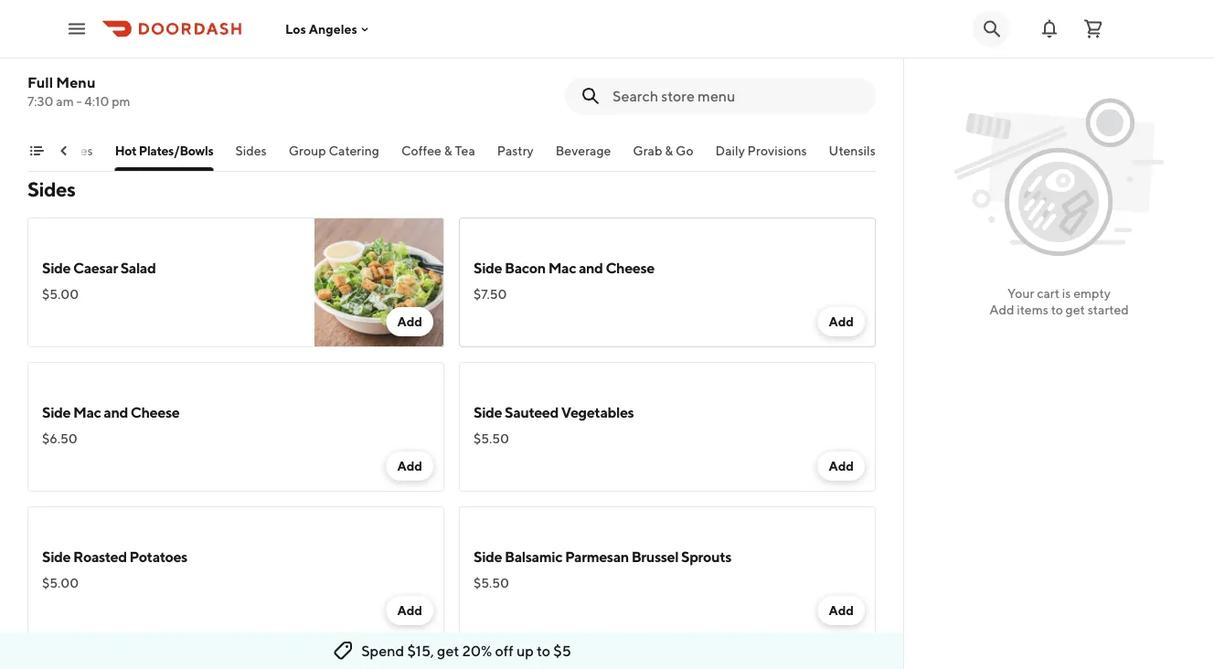 Task type: describe. For each thing, give the bounding box(es) containing it.
smoked
[[521, 42, 568, 57]]

mushroom,
[[145, 60, 210, 75]]

sprouts
[[681, 548, 731, 565]]

grab & go button
[[633, 142, 694, 171]]

warm vegetable quinoa bowl garlic roasted tomato quinoa, topped with sautéed zucchini, mushroom, onions, peppers, potato and brussel sprouts, served with sliced avocado & fresh spicy salsa.
[[42, 18, 296, 112]]

fresh
[[169, 96, 198, 112]]

4:10
[[84, 94, 109, 109]]

add for side balsamic parmesan brussel sprouts
[[829, 603, 854, 618]]

salad
[[120, 259, 156, 277]]

garlic
[[42, 42, 77, 57]]

to for up
[[537, 642, 550, 660]]

bbq
[[571, 42, 600, 57]]

sautéed
[[42, 60, 89, 75]]

parmesan
[[565, 548, 629, 565]]

warm vegetable quinoa bowl image
[[314, 0, 444, 124]]

warm
[[42, 18, 82, 35]]

full
[[27, 74, 53, 91]]

0 horizontal spatial get
[[437, 642, 459, 660]]

balsamic
[[505, 548, 562, 565]]

avocado
[[106, 96, 156, 112]]

1 vertical spatial cheese
[[131, 404, 180, 421]]

-
[[76, 94, 82, 109]]

14 hour smoked bbq brisket, with choice of 2 sides
[[474, 42, 729, 75]]

hot plates/bowls
[[115, 143, 214, 158]]

add button for side mac and cheese
[[386, 452, 433, 481]]

1 vertical spatial and
[[579, 259, 603, 277]]

go
[[676, 143, 694, 158]]

pastry
[[498, 143, 534, 158]]

brisket,
[[602, 42, 646, 57]]

brussel
[[161, 78, 202, 93]]

catering
[[329, 143, 380, 158]]

coffee & tea
[[402, 143, 476, 158]]

coffee
[[402, 143, 442, 158]]

spend
[[361, 642, 404, 660]]

side for side balsamic parmesan brussel sprouts
[[474, 548, 502, 565]]

plates/bowls
[[139, 143, 214, 158]]

notification bell image
[[1039, 18, 1060, 40]]

quinoa
[[153, 18, 201, 35]]

add inside your cart is empty add items to get started
[[989, 302, 1014, 317]]

items
[[1017, 302, 1048, 317]]

sliced
[[70, 96, 104, 112]]

coffee & tea button
[[402, 142, 476, 171]]

add for side roasted potatoes
[[397, 603, 422, 618]]

empty
[[1073, 286, 1111, 301]]

add for side bacon mac and cheese
[[829, 314, 854, 329]]

side for side sauteed vegetables
[[474, 404, 502, 421]]

0 items, open order cart image
[[1082, 18, 1104, 40]]

sprouts,
[[205, 78, 251, 93]]

1 horizontal spatial mac
[[548, 259, 576, 277]]

$6.50
[[42, 431, 78, 446]]

daily provisions
[[716, 143, 807, 158]]

spicy
[[200, 96, 230, 112]]

choice
[[676, 42, 715, 57]]

menu
[[56, 74, 96, 91]]

sides button
[[236, 142, 267, 171]]

sandwiches button
[[24, 142, 93, 171]]

potatoes
[[129, 548, 187, 565]]

$7.50
[[474, 287, 507, 302]]

is
[[1062, 286, 1071, 301]]

daily provisions button
[[716, 142, 807, 171]]

beverage button
[[556, 142, 611, 171]]

group
[[289, 143, 326, 158]]

spend $15, get 20% off up to $5
[[361, 642, 571, 660]]

side caesar salad
[[42, 259, 156, 277]]

side sauteed vegetables
[[474, 404, 634, 421]]

am
[[56, 94, 74, 109]]

hot
[[115, 143, 137, 158]]

1 horizontal spatial with
[[270, 42, 296, 57]]

cart
[[1037, 286, 1060, 301]]

roasted inside warm vegetable quinoa bowl garlic roasted tomato quinoa, topped with sautéed zucchini, mushroom, onions, peppers, potato and brussel sprouts, served with sliced avocado & fresh spicy salsa.
[[79, 42, 128, 57]]

brussel
[[631, 548, 679, 565]]

$15,
[[407, 642, 434, 660]]

tea
[[455, 143, 476, 158]]

off
[[495, 642, 514, 660]]

$5.00 for roasted
[[42, 575, 79, 591]]

provisions
[[748, 143, 807, 158]]

7:30
[[27, 94, 53, 109]]

to for items
[[1051, 302, 1063, 317]]

$5.50 for sauteed
[[474, 431, 509, 446]]

started
[[1088, 302, 1129, 317]]

pm
[[112, 94, 130, 109]]

los angeles
[[285, 21, 357, 36]]

grab & go
[[633, 143, 694, 158]]

group catering
[[289, 143, 380, 158]]

add button for side balsamic parmesan brussel sprouts
[[818, 596, 865, 625]]

los
[[285, 21, 306, 36]]

0 horizontal spatial sides
[[27, 177, 75, 201]]

Item Search search field
[[613, 86, 861, 106]]

zucchini,
[[91, 60, 143, 75]]

0 vertical spatial sides
[[236, 143, 267, 158]]

side for side roasted potatoes
[[42, 548, 71, 565]]

$5
[[553, 642, 571, 660]]

caesar
[[73, 259, 118, 277]]

with inside 14 hour smoked bbq brisket, with choice of 2 sides
[[649, 42, 674, 57]]

los angeles button
[[285, 21, 372, 36]]

$5.50 for balsamic
[[474, 575, 509, 591]]



Task type: vqa. For each thing, say whether or not it's contained in the screenshot.


Task type: locate. For each thing, give the bounding box(es) containing it.
& inside coffee & tea 'button'
[[444, 143, 453, 158]]

hour
[[489, 42, 518, 57]]

mac right bacon
[[548, 259, 576, 277]]

salsa.
[[233, 96, 264, 112]]

peppers,
[[42, 78, 93, 93]]

roasted up zucchini,
[[79, 42, 128, 57]]

sides down salsa. at the left
[[236, 143, 267, 158]]

side mac and cheese
[[42, 404, 180, 421]]

side caesar salad image
[[314, 218, 444, 347]]

sides
[[483, 60, 513, 75]]

pastry button
[[498, 142, 534, 171]]

$5.50 down balsamic
[[474, 575, 509, 591]]

tomato
[[130, 42, 174, 57]]

quinoa,
[[176, 42, 223, 57]]

with down peppers,
[[42, 96, 67, 112]]

0 horizontal spatial and
[[104, 404, 128, 421]]

up
[[516, 642, 534, 660]]

add for side mac and cheese
[[397, 458, 422, 474]]

add for side sauteed vegetables
[[829, 458, 854, 474]]

1 horizontal spatial &
[[444, 143, 453, 158]]

scroll menu navigation left image
[[57, 144, 71, 158]]

get right the $15,
[[437, 642, 459, 660]]

2 horizontal spatial with
[[649, 42, 674, 57]]

with down los
[[270, 42, 296, 57]]

your
[[1007, 286, 1034, 301]]

side
[[42, 259, 71, 277], [474, 259, 502, 277], [42, 404, 71, 421], [474, 404, 502, 421], [42, 548, 71, 565], [474, 548, 502, 565]]

show menu categories image
[[29, 144, 44, 158]]

sauteed
[[505, 404, 559, 421]]

add button
[[386, 307, 433, 336], [818, 307, 865, 336], [386, 452, 433, 481], [818, 452, 865, 481], [386, 596, 433, 625], [818, 596, 865, 625]]

grab
[[633, 143, 663, 158]]

1 horizontal spatial cheese
[[606, 259, 655, 277]]

1 vertical spatial sides
[[27, 177, 75, 201]]

add button for side bacon mac and cheese
[[818, 307, 865, 336]]

0 horizontal spatial &
[[158, 96, 166, 112]]

0 vertical spatial get
[[1066, 302, 1085, 317]]

0 vertical spatial mac
[[548, 259, 576, 277]]

utensils button
[[829, 142, 876, 171]]

sides
[[236, 143, 267, 158], [27, 177, 75, 201]]

1 $5.00 from the top
[[42, 287, 79, 302]]

add button for side sauteed vegetables
[[818, 452, 865, 481]]

1 $5.50 from the top
[[474, 431, 509, 446]]

roasted
[[79, 42, 128, 57], [73, 548, 127, 565]]

served
[[254, 78, 293, 93]]

potato
[[95, 78, 134, 93]]

add
[[989, 302, 1014, 317], [397, 314, 422, 329], [829, 314, 854, 329], [397, 458, 422, 474], [829, 458, 854, 474], [397, 603, 422, 618], [829, 603, 854, 618]]

side bacon mac and cheese
[[474, 259, 655, 277]]

2 horizontal spatial and
[[579, 259, 603, 277]]

full menu 7:30 am - 4:10 pm
[[27, 74, 130, 109]]

0 vertical spatial and
[[136, 78, 158, 93]]

of
[[718, 42, 729, 57]]

side for side bacon mac and cheese
[[474, 259, 502, 277]]

$15.95
[[42, 82, 81, 97]]

1 horizontal spatial sides
[[236, 143, 267, 158]]

1 vertical spatial mac
[[73, 404, 101, 421]]

1 horizontal spatial get
[[1066, 302, 1085, 317]]

0 horizontal spatial cheese
[[131, 404, 180, 421]]

14
[[474, 42, 486, 57]]

open menu image
[[66, 18, 88, 40]]

angeles
[[309, 21, 357, 36]]

add button for side roasted potatoes
[[386, 596, 433, 625]]

$5.00
[[42, 287, 79, 302], [42, 575, 79, 591]]

&
[[158, 96, 166, 112], [444, 143, 453, 158], [665, 143, 674, 158]]

mac up $6.50
[[73, 404, 101, 421]]

& left go
[[665, 143, 674, 158]]

0 horizontal spatial with
[[42, 96, 67, 112]]

side roasted potatoes
[[42, 548, 187, 565]]

vegetables
[[561, 404, 634, 421]]

to right up
[[537, 642, 550, 660]]

to inside your cart is empty add items to get started
[[1051, 302, 1063, 317]]

topped
[[225, 42, 268, 57]]

side balsamic parmesan brussel sprouts
[[474, 548, 731, 565]]

1 horizontal spatial and
[[136, 78, 158, 93]]

1 horizontal spatial to
[[1051, 302, 1063, 317]]

beverage
[[556, 143, 611, 158]]

0 vertical spatial roasted
[[79, 42, 128, 57]]

$5.00 down caesar
[[42, 287, 79, 302]]

20%
[[462, 642, 492, 660]]

your cart is empty add items to get started
[[989, 286, 1129, 317]]

side for side mac and cheese
[[42, 404, 71, 421]]

bowl
[[204, 18, 236, 35]]

0 vertical spatial cheese
[[606, 259, 655, 277]]

bacon
[[505, 259, 546, 277]]

& left tea
[[444, 143, 453, 158]]

2
[[474, 60, 481, 75]]

sandwiches
[[24, 143, 93, 158]]

to down cart
[[1051, 302, 1063, 317]]

& for grab & go
[[665, 143, 674, 158]]

& left the fresh
[[158, 96, 166, 112]]

$5.00 for caesar
[[42, 287, 79, 302]]

& for coffee & tea
[[444, 143, 453, 158]]

& inside grab & go 'button'
[[665, 143, 674, 158]]

vegetable
[[84, 18, 151, 35]]

get inside your cart is empty add items to get started
[[1066, 302, 1085, 317]]

2 $5.00 from the top
[[42, 575, 79, 591]]

2 vertical spatial and
[[104, 404, 128, 421]]

cheese
[[606, 259, 655, 277], [131, 404, 180, 421]]

1 vertical spatial get
[[437, 642, 459, 660]]

2 $5.50 from the top
[[474, 575, 509, 591]]

$5.50 down sauteed
[[474, 431, 509, 446]]

0 vertical spatial to
[[1051, 302, 1063, 317]]

1 vertical spatial to
[[537, 642, 550, 660]]

get down is
[[1066, 302, 1085, 317]]

bbq brisket plate image
[[746, 0, 876, 124]]

with left choice at right
[[649, 42, 674, 57]]

1 vertical spatial $5.00
[[42, 575, 79, 591]]

$5.00 down side roasted potatoes
[[42, 575, 79, 591]]

and inside warm vegetable quinoa bowl garlic roasted tomato quinoa, topped with sautéed zucchini, mushroom, onions, peppers, potato and brussel sprouts, served with sliced avocado & fresh spicy salsa.
[[136, 78, 158, 93]]

2 horizontal spatial &
[[665, 143, 674, 158]]

1 vertical spatial roasted
[[73, 548, 127, 565]]

daily
[[716, 143, 745, 158]]

1 vertical spatial $5.50
[[474, 575, 509, 591]]

& inside warm vegetable quinoa bowl garlic roasted tomato quinoa, topped with sautéed zucchini, mushroom, onions, peppers, potato and brussel sprouts, served with sliced avocado & fresh spicy salsa.
[[158, 96, 166, 112]]

get
[[1066, 302, 1085, 317], [437, 642, 459, 660]]

0 horizontal spatial to
[[537, 642, 550, 660]]

roasted left potatoes
[[73, 548, 127, 565]]

mac
[[548, 259, 576, 277], [73, 404, 101, 421]]

0 vertical spatial $5.50
[[474, 431, 509, 446]]

0 vertical spatial $5.00
[[42, 287, 79, 302]]

group catering button
[[289, 142, 380, 171]]

$5.50
[[474, 431, 509, 446], [474, 575, 509, 591]]

0 horizontal spatial mac
[[73, 404, 101, 421]]

utensils
[[829, 143, 876, 158]]

sides down sandwiches "button"
[[27, 177, 75, 201]]

side for side caesar salad
[[42, 259, 71, 277]]

onions,
[[213, 60, 254, 75]]

and
[[136, 78, 158, 93], [579, 259, 603, 277], [104, 404, 128, 421]]



